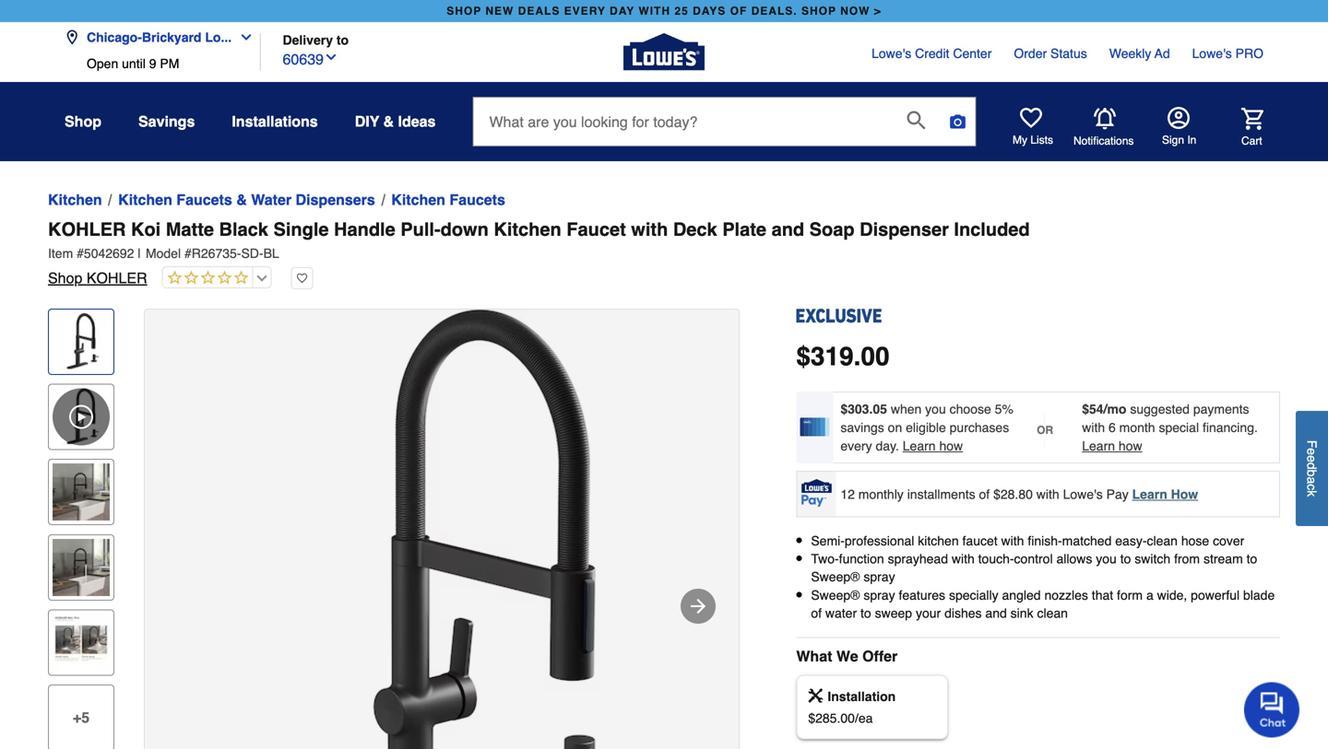 Task type: vqa. For each thing, say whether or not it's contained in the screenshot.
Lists
yes



Task type: describe. For each thing, give the bounding box(es) containing it.
kohler  #r26735-sd-bl - thumbnail4 image
[[53, 615, 110, 672]]

60639
[[283, 51, 324, 68]]

319
[[811, 342, 854, 372]]

suggested payments with 6 month special financing. learn how
[[1082, 402, 1258, 454]]

shop new deals every day with 25 days of deals. shop now > link
[[443, 0, 885, 22]]

1 spray from the top
[[864, 570, 895, 585]]

diy
[[355, 113, 379, 130]]

day
[[610, 5, 635, 18]]

1 horizontal spatial of
[[979, 487, 990, 502]]

down
[[441, 219, 489, 240]]

12
[[841, 487, 855, 502]]

2 # from the left
[[184, 246, 192, 261]]

open
[[87, 56, 118, 71]]

matte
[[166, 219, 214, 240]]

kohler inside "kohler koi matte black single handle pull-down kitchen faucet with deck plate and soap dispenser included item # 5042692 | model # r26735-sd-bl"
[[48, 219, 126, 240]]

with down faucet
[[952, 552, 975, 567]]

sign in button
[[1162, 107, 1197, 148]]

f e e d b a c k button
[[1296, 411, 1328, 527]]

of inside semi-professional kitchen faucet with finish-matched easy-clean hose cover two-function sprayhead with touch-control allows you to switch from stream to sweep® spray sweep® spray features specially angled nozzles that form a wide, powerful blade of water to sweep your dishes and sink clean
[[811, 606, 822, 621]]

to down easy- at the right
[[1120, 552, 1131, 567]]

specially
[[949, 588, 999, 603]]

blade
[[1243, 588, 1275, 603]]

lowe's for lowe's credit center
[[872, 46, 911, 61]]

shop button
[[65, 105, 101, 138]]

$303.05
[[841, 402, 887, 417]]

days
[[693, 5, 726, 18]]

dispensers
[[296, 191, 375, 208]]

kitchen for kitchen faucets & water dispensers
[[118, 191, 172, 208]]

control
[[1014, 552, 1053, 567]]

installation $285.00/ea
[[808, 690, 896, 726]]

with
[[639, 5, 671, 18]]

angled
[[1002, 588, 1041, 603]]

water
[[251, 191, 292, 208]]

order status link
[[1014, 44, 1087, 63]]

touch-
[[978, 552, 1014, 567]]

form
[[1117, 588, 1143, 603]]

with inside "kohler koi matte black single handle pull-down kitchen faucet with deck plate and soap dispenser included item # 5042692 | model # r26735-sd-bl"
[[631, 219, 668, 240]]

delivery to
[[283, 33, 349, 48]]

5042692
[[84, 246, 134, 261]]

every
[[564, 5, 606, 18]]

kohler  #r26735-sd-bl - thumbnail2 image
[[53, 464, 110, 521]]

+5 button
[[48, 685, 114, 750]]

in
[[1187, 134, 1197, 147]]

chicago-brickyard lo...
[[87, 30, 232, 45]]

that
[[1092, 588, 1113, 603]]

cart button
[[1216, 108, 1264, 148]]

a inside semi-professional kitchen faucet with finish-matched easy-clean hose cover two-function sprayhead with touch-control allows you to switch from stream to sweep® spray sweep® spray features specially angled nozzles that form a wide, powerful blade of water to sweep your dishes and sink clean
[[1146, 588, 1154, 603]]

2 shop from the left
[[802, 5, 836, 18]]

chicago-
[[87, 30, 142, 45]]

1 horizontal spatial lowe's
[[1063, 487, 1103, 502]]

shop for shop
[[65, 113, 101, 130]]

lowe's pro link
[[1192, 44, 1264, 63]]

how
[[1171, 487, 1198, 502]]

k
[[1305, 491, 1319, 497]]

payments
[[1193, 402, 1249, 417]]

my lists
[[1013, 134, 1053, 147]]

learn how link
[[1132, 487, 1198, 502]]

search image
[[907, 111, 926, 129]]

allows
[[1057, 552, 1092, 567]]

model
[[146, 246, 181, 261]]

sign
[[1162, 134, 1184, 147]]

sprayhead
[[888, 552, 948, 567]]

bl
[[263, 246, 279, 261]]

purchases
[[950, 421, 1009, 435]]

kohler  #r26735-sd-bl - thumbnail image
[[53, 314, 110, 371]]

+5
[[73, 710, 90, 727]]

heart outline image
[[291, 267, 313, 290]]

matched
[[1062, 534, 1112, 549]]

ideas
[[398, 113, 436, 130]]

lowe's credit center link
[[872, 44, 992, 63]]

notifications
[[1074, 134, 1134, 147]]

kitchen for kitchen
[[48, 191, 102, 208]]

assembly image
[[808, 689, 823, 704]]

installation
[[828, 690, 896, 705]]

semi-
[[811, 534, 845, 549]]

kohler  #r26735-sd-bl image
[[145, 310, 739, 750]]

kitchen for kitchen faucets
[[391, 191, 445, 208]]

lowe's home improvement logo image
[[624, 12, 705, 93]]

semi-professional kitchen faucet with finish-matched easy-clean hose cover two-function sprayhead with touch-control allows you to switch from stream to sweep® spray sweep® spray features specially angled nozzles that form a wide, powerful blade of water to sweep your dishes and sink clean
[[811, 534, 1275, 621]]

eligible
[[906, 421, 946, 435]]

lowe's home improvement cart image
[[1241, 108, 1264, 130]]

9
[[149, 56, 156, 71]]

lowe's credit center
[[872, 46, 992, 61]]

$ 319 . 00
[[796, 342, 890, 372]]

kitchen faucets
[[391, 191, 505, 208]]

12 monthly installments of $28.80 with lowe's pay learn how
[[841, 487, 1198, 502]]

delivery
[[283, 33, 333, 48]]

kitchen faucets & water dispensers link
[[118, 189, 375, 211]]

faucet
[[962, 534, 998, 549]]

to right stream
[[1247, 552, 1257, 567]]

lowe's home improvement lists image
[[1020, 107, 1042, 129]]

soap
[[810, 219, 855, 240]]

my lists link
[[1013, 107, 1053, 148]]

shop new deals every day with 25 days of deals. shop now >
[[447, 5, 882, 18]]

.
[[854, 342, 861, 372]]

c
[[1305, 484, 1319, 491]]

item number 5 0 4 2 6 9 2 and model number r 2 6 7 3 5 - s d - b l element
[[48, 244, 1280, 263]]

learn how button for $303.05
[[903, 437, 963, 456]]

25
[[675, 5, 689, 18]]

sweep
[[875, 606, 912, 621]]

weekly ad
[[1109, 46, 1170, 61]]

order status
[[1014, 46, 1087, 61]]

item
[[48, 246, 73, 261]]

f
[[1305, 441, 1319, 448]]

suggested
[[1130, 402, 1190, 417]]

1 # from the left
[[77, 246, 84, 261]]



Task type: locate. For each thing, give the bounding box(es) containing it.
a
[[1305, 477, 1319, 484], [1146, 588, 1154, 603]]

hose
[[1181, 534, 1209, 549]]

Search Query text field
[[474, 98, 892, 146]]

0 horizontal spatial of
[[811, 606, 822, 621]]

faucets up the down
[[450, 191, 505, 208]]

brickyard
[[142, 30, 202, 45]]

0 horizontal spatial shop
[[447, 5, 482, 18]]

to right water
[[861, 606, 871, 621]]

2 horizontal spatial learn
[[1132, 487, 1167, 502]]

how down eligible
[[939, 439, 963, 454]]

cover
[[1213, 534, 1245, 549]]

a up 'k'
[[1305, 477, 1319, 484]]

0 horizontal spatial lowe's
[[872, 46, 911, 61]]

# down matte
[[184, 246, 192, 261]]

handle
[[334, 219, 395, 240]]

learn how button down 6
[[1082, 437, 1142, 456]]

0 horizontal spatial &
[[236, 191, 247, 208]]

chevron down image
[[232, 30, 254, 45], [324, 50, 338, 65]]

faucets for kitchen faucets & water dispensers
[[176, 191, 232, 208]]

e up d
[[1305, 448, 1319, 456]]

kitchen link
[[48, 189, 102, 211]]

1 horizontal spatial shop
[[802, 5, 836, 18]]

1 vertical spatial a
[[1146, 588, 1154, 603]]

with up item number 5 0 4 2 6 9 2 and model number r 2 6 7 3 5 - s d - b l element
[[631, 219, 668, 240]]

chat invite button image
[[1244, 682, 1301, 738]]

learn
[[903, 439, 936, 454], [1082, 439, 1115, 454], [1132, 487, 1167, 502]]

0 horizontal spatial chevron down image
[[232, 30, 254, 45]]

powerful
[[1191, 588, 1240, 603]]

finish-
[[1028, 534, 1062, 549]]

you
[[925, 402, 946, 417], [1096, 552, 1117, 567]]

1 vertical spatial shop
[[48, 270, 82, 287]]

a inside f e e d b a c k button
[[1305, 477, 1319, 484]]

nozzles
[[1045, 588, 1088, 603]]

1 horizontal spatial and
[[985, 606, 1007, 621]]

sd-
[[241, 246, 263, 261]]

savings
[[138, 113, 195, 130]]

0 vertical spatial you
[[925, 402, 946, 417]]

0 horizontal spatial learn
[[903, 439, 936, 454]]

installments
[[907, 487, 976, 502]]

and
[[772, 219, 804, 240], [985, 606, 1007, 621]]

installations button
[[232, 105, 318, 138]]

1 e from the top
[[1305, 448, 1319, 456]]

kohler down kitchen link at the top left of page
[[48, 219, 126, 240]]

faucets up matte
[[176, 191, 232, 208]]

1 vertical spatial of
[[811, 606, 822, 621]]

1 shop from the left
[[447, 5, 482, 18]]

learn down eligible
[[903, 439, 936, 454]]

and inside "kohler koi matte black single handle pull-down kitchen faucet with deck plate and soap dispenser included item # 5042692 | model # r26735-sd-bl"
[[772, 219, 804, 240]]

1 horizontal spatial learn how button
[[1082, 437, 1142, 456]]

1 vertical spatial chevron down image
[[324, 50, 338, 65]]

shop down item
[[48, 270, 82, 287]]

0 horizontal spatial learn how button
[[903, 437, 963, 456]]

deck
[[673, 219, 717, 240]]

pm
[[160, 56, 179, 71]]

f e e d b a c k
[[1305, 441, 1319, 497]]

until
[[122, 56, 146, 71]]

1 faucets from the left
[[176, 191, 232, 208]]

how inside 'suggested payments with 6 month special financing. learn how'
[[1119, 439, 1142, 454]]

2 faucets from the left
[[450, 191, 505, 208]]

arrow right image
[[687, 596, 709, 618]]

you up eligible
[[925, 402, 946, 417]]

#
[[77, 246, 84, 261], [184, 246, 192, 261]]

month
[[1119, 421, 1155, 435]]

0 vertical spatial kohler
[[48, 219, 126, 240]]

1 vertical spatial you
[[1096, 552, 1117, 567]]

e up b
[[1305, 456, 1319, 463]]

lists
[[1031, 134, 1053, 147]]

dishes
[[945, 606, 982, 621]]

lo...
[[205, 30, 232, 45]]

0 vertical spatial chevron down image
[[232, 30, 254, 45]]

0 horizontal spatial how
[[939, 439, 963, 454]]

5%
[[995, 402, 1014, 417]]

kitchen up koi
[[118, 191, 172, 208]]

sink
[[1011, 606, 1034, 621]]

60639 button
[[283, 47, 338, 71]]

0 horizontal spatial faucets
[[176, 191, 232, 208]]

of left $28.80
[[979, 487, 990, 502]]

e
[[1305, 448, 1319, 456], [1305, 456, 1319, 463]]

diy & ideas button
[[355, 105, 436, 138]]

1 vertical spatial clean
[[1037, 606, 1068, 621]]

0 vertical spatial of
[[979, 487, 990, 502]]

1 learn how button from the left
[[903, 437, 963, 456]]

0 vertical spatial spray
[[864, 570, 895, 585]]

0 vertical spatial clean
[[1147, 534, 1178, 549]]

with
[[631, 219, 668, 240], [1082, 421, 1105, 435], [1037, 487, 1060, 502], [1001, 534, 1024, 549], [952, 552, 975, 567]]

installations
[[232, 113, 318, 130]]

kohler down the 5042692
[[87, 270, 147, 287]]

financing.
[[1203, 421, 1258, 435]]

on
[[888, 421, 902, 435]]

0 horizontal spatial a
[[1146, 588, 1154, 603]]

features
[[899, 588, 945, 603]]

2 horizontal spatial lowe's
[[1192, 46, 1232, 61]]

and right plate
[[772, 219, 804, 240]]

single
[[273, 219, 329, 240]]

kitchen up item
[[48, 191, 102, 208]]

0 horizontal spatial clean
[[1037, 606, 1068, 621]]

& inside button
[[383, 113, 394, 130]]

chevron down image inside chicago-brickyard lo... button
[[232, 30, 254, 45]]

sweep®
[[811, 570, 860, 585], [811, 588, 860, 603]]

2 e from the top
[[1305, 456, 1319, 463]]

1 horizontal spatial &
[[383, 113, 394, 130]]

sweep® up water
[[811, 588, 860, 603]]

None search field
[[473, 97, 976, 161]]

function
[[839, 552, 884, 567]]

kitchen up 'pull-'
[[391, 191, 445, 208]]

lowe's home improvement account image
[[1168, 107, 1190, 129]]

wide,
[[1157, 588, 1187, 603]]

sweep® down two-
[[811, 570, 860, 585]]

1 vertical spatial sweep®
[[811, 588, 860, 603]]

stream
[[1204, 552, 1243, 567]]

& left water
[[236, 191, 247, 208]]

learn down 6
[[1082, 439, 1115, 454]]

shop left now
[[802, 5, 836, 18]]

lowe's left the credit
[[872, 46, 911, 61]]

koi
[[131, 219, 161, 240]]

zero stars image
[[163, 270, 249, 287]]

shop left the 'new'
[[447, 5, 482, 18]]

to
[[337, 33, 349, 48], [1120, 552, 1131, 567], [1247, 552, 1257, 567], [861, 606, 871, 621]]

lowes pay logo image
[[798, 480, 835, 507]]

spray down 'function'
[[864, 570, 895, 585]]

kitchen right the down
[[494, 219, 561, 240]]

0 vertical spatial sweep®
[[811, 570, 860, 585]]

shop for shop kohler
[[48, 270, 82, 287]]

learn inside 'suggested payments with 6 month special financing. learn how'
[[1082, 439, 1115, 454]]

new
[[485, 5, 514, 18]]

chevron down image inside 60639 'button'
[[324, 50, 338, 65]]

how down month
[[1119, 439, 1142, 454]]

my
[[1013, 134, 1028, 147]]

choose
[[950, 402, 991, 417]]

1 sweep® from the top
[[811, 570, 860, 585]]

1 horizontal spatial faucets
[[450, 191, 505, 208]]

& right diy
[[383, 113, 394, 130]]

a right form
[[1146, 588, 1154, 603]]

1 vertical spatial and
[[985, 606, 1007, 621]]

you inside semi-professional kitchen faucet with finish-matched easy-clean hose cover two-function sprayhead with touch-control allows you to switch from stream to sweep® spray sweep® spray features specially angled nozzles that form a wide, powerful blade of water to sweep your dishes and sink clean
[[1096, 552, 1117, 567]]

>
[[874, 5, 882, 18]]

2 how from the left
[[1119, 439, 1142, 454]]

or
[[1037, 424, 1053, 437]]

0 horizontal spatial and
[[772, 219, 804, 240]]

we
[[836, 648, 858, 665]]

chicago-brickyard lo... button
[[65, 19, 261, 56]]

and left sink at the right of the page
[[985, 606, 1007, 621]]

1 how from the left
[[939, 439, 963, 454]]

1 horizontal spatial chevron down image
[[324, 50, 338, 65]]

chevron down image down delivery to at top left
[[324, 50, 338, 65]]

you inside when you choose 5% savings on eligible purchases every day.
[[925, 402, 946, 417]]

0 vertical spatial &
[[383, 113, 394, 130]]

chevron down image left the delivery
[[232, 30, 254, 45]]

monthly
[[859, 487, 904, 502]]

faucets for kitchen faucets
[[450, 191, 505, 208]]

0 horizontal spatial you
[[925, 402, 946, 417]]

kitchen inside "kohler koi matte black single handle pull-down kitchen faucet with deck plate and soap dispenser included item # 5042692 | model # r26735-sd-bl"
[[494, 219, 561, 240]]

$
[[796, 342, 811, 372]]

1 horizontal spatial learn
[[1082, 439, 1115, 454]]

shop down open
[[65, 113, 101, 130]]

d
[[1305, 463, 1319, 470]]

deals
[[518, 5, 560, 18]]

with inside 'suggested payments with 6 month special financing. learn how'
[[1082, 421, 1105, 435]]

pay
[[1106, 487, 1129, 502]]

lowe's for lowe's pro
[[1192, 46, 1232, 61]]

day.
[[876, 439, 899, 454]]

and inside semi-professional kitchen faucet with finish-matched easy-clean hose cover two-function sprayhead with touch-control allows you to switch from stream to sweep® spray sweep® spray features specially angled nozzles that form a wide, powerful blade of water to sweep your dishes and sink clean
[[985, 606, 1007, 621]]

black
[[219, 219, 268, 240]]

0 vertical spatial shop
[[65, 113, 101, 130]]

|
[[138, 246, 141, 261]]

to right the delivery
[[337, 33, 349, 48]]

kitchen faucets link
[[391, 189, 505, 211]]

lowe's home improvement notification center image
[[1094, 108, 1116, 130]]

kitchen
[[918, 534, 959, 549]]

1 horizontal spatial #
[[184, 246, 192, 261]]

dispenser
[[860, 219, 949, 240]]

kohler  #r26735-sd-bl - thumbnail3 image
[[53, 539, 110, 597]]

weekly ad link
[[1109, 44, 1170, 63]]

spray up sweep
[[864, 588, 895, 603]]

kohler
[[48, 219, 126, 240], [87, 270, 147, 287]]

0 vertical spatial a
[[1305, 477, 1319, 484]]

2 sweep® from the top
[[811, 588, 860, 603]]

&
[[383, 113, 394, 130], [236, 191, 247, 208]]

sign in
[[1162, 134, 1197, 147]]

1 horizontal spatial you
[[1096, 552, 1117, 567]]

clean up switch
[[1147, 534, 1178, 549]]

2 spray from the top
[[864, 588, 895, 603]]

camera image
[[949, 113, 967, 131]]

clean down the nozzles
[[1037, 606, 1068, 621]]

offer
[[862, 648, 898, 665]]

1 horizontal spatial a
[[1305, 477, 1319, 484]]

with left 6
[[1082, 421, 1105, 435]]

learn how button for $54/mo
[[1082, 437, 1142, 456]]

2 learn how button from the left
[[1082, 437, 1142, 456]]

lowe's left pro
[[1192, 46, 1232, 61]]

1 horizontal spatial clean
[[1147, 534, 1178, 549]]

0 horizontal spatial #
[[77, 246, 84, 261]]

with up touch- at the bottom right
[[1001, 534, 1024, 549]]

every
[[841, 439, 872, 454]]

what we offer
[[796, 648, 898, 665]]

shop kohler
[[48, 270, 147, 287]]

kitchen
[[48, 191, 102, 208], [118, 191, 172, 208], [391, 191, 445, 208], [494, 219, 561, 240]]

learn right pay
[[1132, 487, 1167, 502]]

of
[[979, 487, 990, 502], [811, 606, 822, 621]]

# right item
[[77, 246, 84, 261]]

water
[[825, 606, 857, 621]]

professional
[[845, 534, 914, 549]]

b
[[1305, 470, 1319, 477]]

1 vertical spatial spray
[[864, 588, 895, 603]]

you down 'matched'
[[1096, 552, 1117, 567]]

0 vertical spatial and
[[772, 219, 804, 240]]

with right $28.80
[[1037, 487, 1060, 502]]

of left water
[[811, 606, 822, 621]]

open until 9 pm
[[87, 56, 179, 71]]

1 vertical spatial &
[[236, 191, 247, 208]]

learn how button down eligible
[[903, 437, 963, 456]]

1 horizontal spatial how
[[1119, 439, 1142, 454]]

1 vertical spatial kohler
[[87, 270, 147, 287]]

location image
[[65, 30, 79, 45]]

lowe's left pay
[[1063, 487, 1103, 502]]



